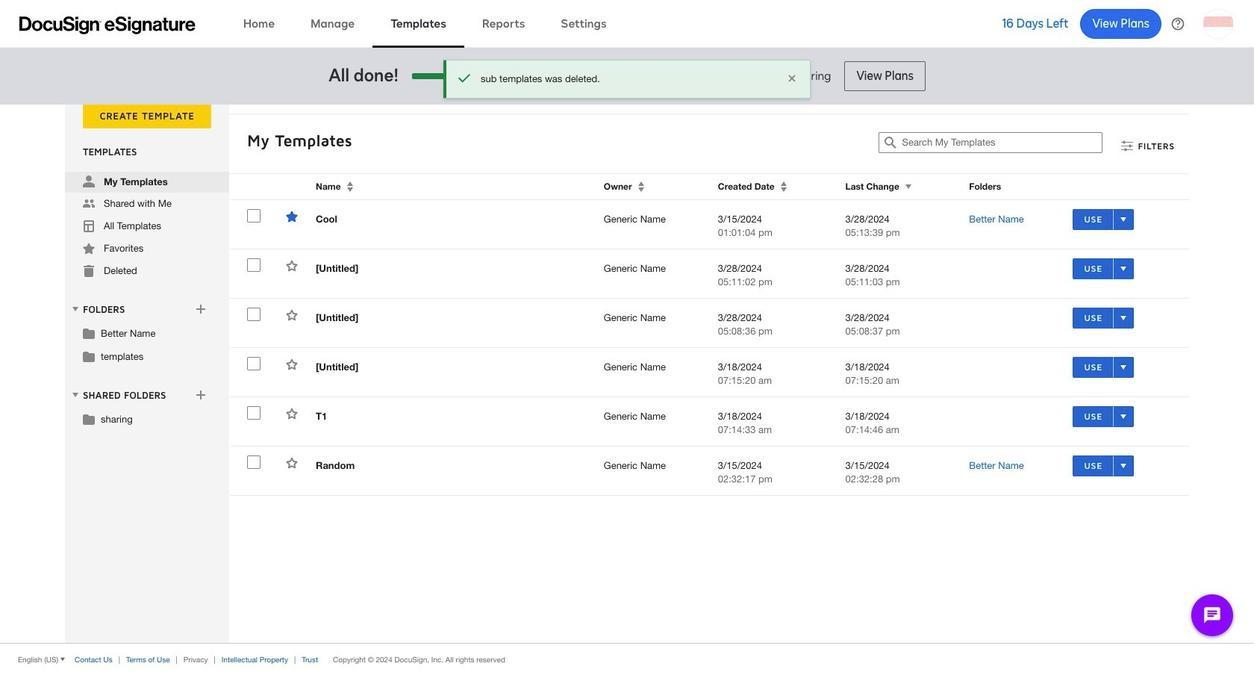 Task type: locate. For each thing, give the bounding box(es) containing it.
shared image
[[83, 198, 95, 210]]

user image
[[83, 175, 95, 187]]

remove cool from favorites image
[[286, 211, 298, 223]]

folder image
[[83, 327, 95, 339], [83, 350, 95, 362], [83, 413, 95, 425]]

add t1 to favorites image
[[286, 408, 298, 420]]

add [untitled] to favorites image down add [untitled] to favorites icon on the top left of page
[[286, 309, 298, 321]]

secondary navigation region
[[65, 103, 1193, 643]]

2 vertical spatial folder image
[[83, 413, 95, 425]]

add [untitled] to favorites image
[[286, 309, 298, 321], [286, 358, 298, 370]]

view shared folders image
[[69, 389, 81, 401]]

1 vertical spatial add [untitled] to favorites image
[[286, 358, 298, 370]]

add [untitled] to favorites image
[[286, 260, 298, 272]]

1 add [untitled] to favorites image from the top
[[286, 309, 298, 321]]

1 vertical spatial folder image
[[83, 350, 95, 362]]

add [untitled] to favorites image up add t1 to favorites image
[[286, 358, 298, 370]]

3 folder image from the top
[[83, 413, 95, 425]]

status
[[481, 72, 776, 86]]

1 folder image from the top
[[83, 327, 95, 339]]

2 folder image from the top
[[83, 350, 95, 362]]

0 vertical spatial folder image
[[83, 327, 95, 339]]

0 vertical spatial add [untitled] to favorites image
[[286, 309, 298, 321]]

add random to favorites image
[[286, 457, 298, 469]]



Task type: vqa. For each thing, say whether or not it's contained in the screenshot.
documents view Region
no



Task type: describe. For each thing, give the bounding box(es) containing it.
more info region
[[0, 643, 1255, 675]]

view folders image
[[69, 303, 81, 315]]

your uploaded profile image image
[[1204, 9, 1234, 38]]

trash image
[[83, 265, 95, 277]]

star filled image
[[83, 243, 95, 255]]

templates image
[[83, 220, 95, 232]]

2 add [untitled] to favorites image from the top
[[286, 358, 298, 370]]

Search My Templates text field
[[902, 133, 1103, 152]]

docusign esignature image
[[19, 16, 196, 34]]



